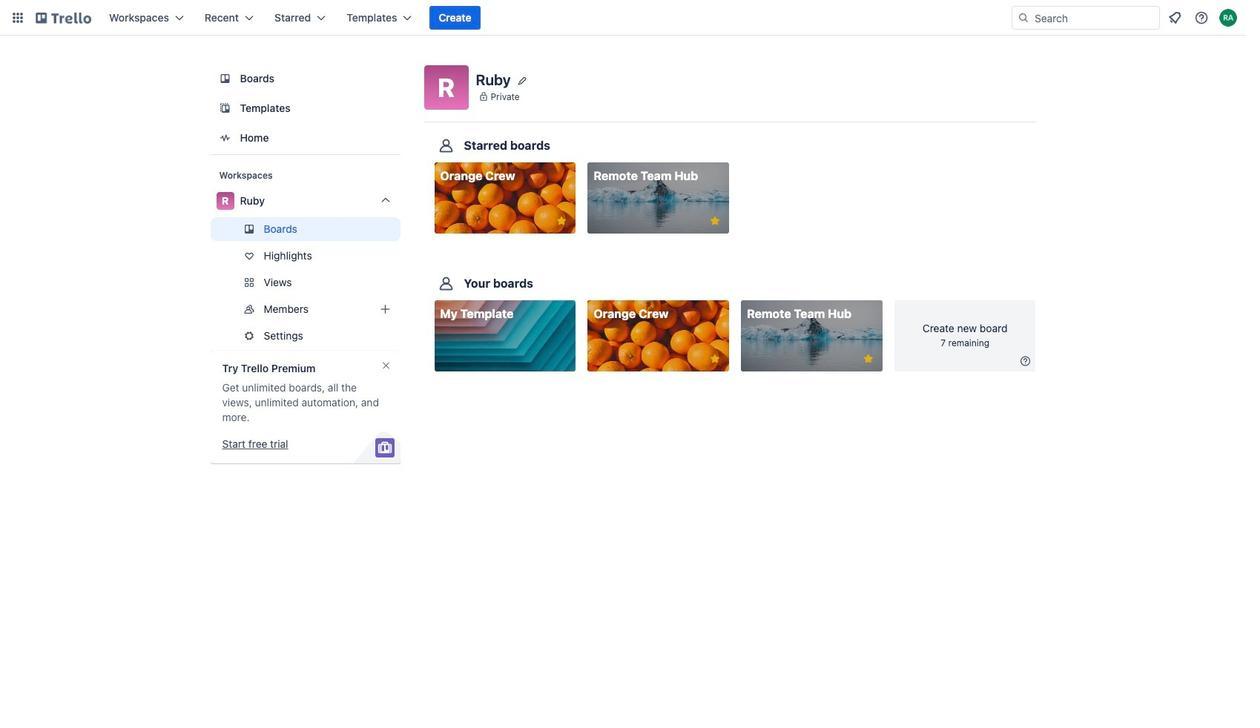 Task type: vqa. For each thing, say whether or not it's contained in the screenshot.
second 'terryturtle85'
no



Task type: locate. For each thing, give the bounding box(es) containing it.
0 vertical spatial click to unstar this board. it will be removed from your starred list. image
[[709, 214, 722, 228]]

0 notifications image
[[1166, 9, 1184, 27]]

template board image
[[216, 99, 234, 117]]

1 click to unstar this board. it will be removed from your starred list. image from the top
[[709, 214, 722, 228]]

primary element
[[0, 0, 1247, 36]]

0 horizontal spatial click to unstar this board. it will be removed from your starred list. image
[[555, 214, 568, 228]]

ruby anderson (rubyanderson7) image
[[1220, 9, 1238, 27]]

click to unstar this board. it will be removed from your starred list. image
[[555, 214, 568, 228], [862, 353, 875, 366]]

click to unstar this board. it will be removed from your starred list. image
[[709, 214, 722, 228], [709, 353, 722, 366]]

home image
[[216, 129, 234, 147]]

1 vertical spatial click to unstar this board. it will be removed from your starred list. image
[[709, 353, 722, 366]]

1 vertical spatial click to unstar this board. it will be removed from your starred list. image
[[862, 353, 875, 366]]

Search field
[[1030, 7, 1160, 28]]

back to home image
[[36, 6, 91, 30]]



Task type: describe. For each thing, give the bounding box(es) containing it.
open information menu image
[[1195, 10, 1209, 25]]

add image
[[377, 301, 394, 318]]

search image
[[1018, 12, 1030, 24]]

2 click to unstar this board. it will be removed from your starred list. image from the top
[[709, 353, 722, 366]]

sm image
[[1018, 354, 1033, 369]]

1 horizontal spatial click to unstar this board. it will be removed from your starred list. image
[[862, 353, 875, 366]]

0 vertical spatial click to unstar this board. it will be removed from your starred list. image
[[555, 214, 568, 228]]

board image
[[216, 70, 234, 88]]



